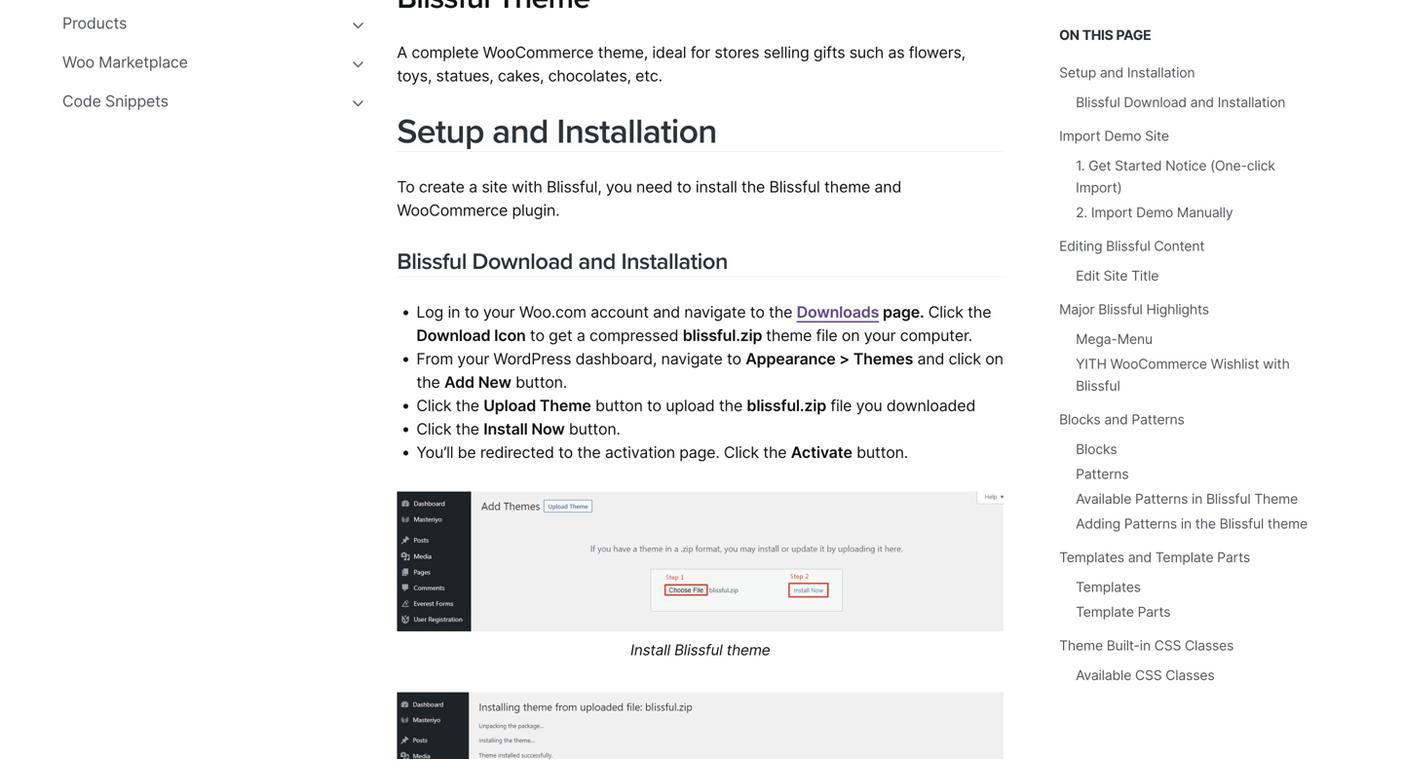 Task type: locate. For each thing, give the bounding box(es) containing it.
0 horizontal spatial blissful download and installation link
[[397, 248, 728, 275]]

the left activate
[[763, 443, 787, 462]]

to right need
[[677, 177, 692, 196]]

1 vertical spatial blissful download and installation link
[[397, 248, 728, 275]]

1. get started notice (one-click import) 2. import demo manually
[[1076, 157, 1276, 221]]

blissful.zip down appearance
[[747, 396, 827, 415]]

0 horizontal spatial setup
[[397, 111, 484, 152]]

yith woocommerce wishlist with blissful link
[[1076, 356, 1290, 394]]

1 horizontal spatial a
[[577, 326, 586, 345]]

button. down wordpress
[[516, 373, 567, 392]]

compressed
[[590, 326, 679, 345]]

you inside click the upload theme button to upload the blissful.zip file you downloaded click the install now button. you'll be redirected to the activation page. click the activate button.
[[856, 396, 883, 415]]

1 vertical spatial available
[[1076, 667, 1132, 684]]

download up from
[[417, 326, 491, 345]]

1 horizontal spatial template
[[1156, 549, 1214, 566]]

template down templates link
[[1076, 604, 1134, 620]]

0 vertical spatial woocommerce
[[483, 43, 594, 62]]

1 vertical spatial parts
[[1138, 604, 1171, 620]]

dashboard,
[[576, 349, 657, 368]]

download down "plugin."
[[472, 248, 573, 275]]

classes down theme built-in css classes link
[[1166, 667, 1215, 684]]

theme built-in css classes
[[1060, 638, 1238, 654]]

blissful download and installation for the rightmost blissful download and installation link
[[1076, 94, 1286, 111]]

download inside log in to your woo.com account and navigate to the downloads page. click the download icon to get a compressed blissful.zip theme file on your computer.
[[417, 326, 491, 345]]

a
[[469, 177, 478, 196], [577, 326, 586, 345]]

2 horizontal spatial theme
[[1255, 491, 1299, 507]]

1 vertical spatial site
[[1104, 268, 1128, 284]]

code
[[62, 92, 101, 111]]

1 horizontal spatial page.
[[883, 303, 925, 322]]

page. up computer.
[[883, 303, 925, 322]]

blissful download and installation
[[1076, 94, 1286, 111], [397, 248, 728, 275]]

get
[[1089, 157, 1112, 174]]

1 horizontal spatial setup
[[1060, 64, 1097, 81]]

0 vertical spatial import
[[1060, 128, 1101, 144]]

you inside to create a site with blissful, you need to install the blissful theme and woocommerce plugin.
[[606, 177, 632, 196]]

1 horizontal spatial install
[[631, 641, 671, 659]]

1 vertical spatial blocks
[[1076, 441, 1118, 458]]

classes
[[1185, 638, 1234, 654], [1166, 667, 1215, 684]]

1 vertical spatial with
[[1263, 356, 1290, 372]]

you left need
[[606, 177, 632, 196]]

major blissful highlights
[[1060, 301, 1210, 318]]

0 vertical spatial download
[[1124, 94, 1187, 111]]

blocks inside blocks patterns available patterns in blissful theme adding patterns in the blissful theme
[[1076, 441, 1118, 458]]

0 horizontal spatial theme
[[540, 396, 591, 415]]

setup up create
[[397, 111, 484, 152]]

install blissful theme
[[631, 641, 771, 659]]

get
[[549, 326, 573, 345]]

1 vertical spatial demo
[[1137, 204, 1174, 221]]

1 vertical spatial on
[[986, 349, 1004, 368]]

blocks and patterns
[[1060, 411, 1185, 428]]

the down available patterns in blissful theme link
[[1196, 516, 1216, 532]]

your up icon
[[483, 303, 515, 322]]

css
[[1155, 638, 1182, 654], [1136, 667, 1162, 684]]

css down theme built-in css classes link
[[1136, 667, 1162, 684]]

2 vertical spatial theme
[[1060, 638, 1103, 654]]

you
[[606, 177, 632, 196], [856, 396, 883, 415]]

0 vertical spatial file
[[816, 326, 838, 345]]

woo marketplace
[[62, 53, 188, 72]]

theme up adding patterns in the blissful theme link
[[1255, 491, 1299, 507]]

0 vertical spatial setup and installation link
[[1060, 64, 1195, 81]]

site
[[482, 177, 508, 196]]

the up computer.
[[968, 303, 992, 322]]

blissful down yith
[[1076, 378, 1121, 394]]

0 vertical spatial button.
[[516, 373, 567, 392]]

patterns
[[1132, 411, 1185, 428], [1076, 466, 1129, 483], [1136, 491, 1189, 507], [1125, 516, 1178, 532]]

0 horizontal spatial setup and installation link
[[397, 111, 717, 152]]

1 vertical spatial a
[[577, 326, 586, 345]]

add new button.
[[444, 373, 572, 392]]

appearance
[[746, 349, 836, 368]]

navigate up and click on the
[[685, 303, 746, 322]]

1 horizontal spatial setup and installation link
[[1060, 64, 1195, 81]]

to inside to create a site with blissful, you need to install the blissful theme and woocommerce plugin.
[[677, 177, 692, 196]]

0 vertical spatial css
[[1155, 638, 1182, 654]]

0 horizontal spatial you
[[606, 177, 632, 196]]

1 vertical spatial theme
[[1255, 491, 1299, 507]]

blissful up import demo site in the right top of the page
[[1076, 94, 1121, 111]]

install
[[484, 419, 528, 439], [631, 641, 671, 659]]

edit
[[1076, 268, 1100, 284]]

0 vertical spatial a
[[469, 177, 478, 196]]

import up 1. at the right of page
[[1060, 128, 1101, 144]]

you down themes
[[856, 396, 883, 415]]

woocommerce down menu
[[1111, 356, 1208, 372]]

to up appearance
[[750, 303, 765, 322]]

activate
[[791, 443, 853, 462]]

parts up theme built-in css classes link
[[1138, 604, 1171, 620]]

0 horizontal spatial template
[[1076, 604, 1134, 620]]

edit site title link
[[1076, 268, 1159, 284]]

navigate down log in to your woo.com account and navigate to the downloads page. click the download icon to get a compressed blissful.zip theme file on your computer.
[[661, 349, 723, 368]]

download up import demo site link
[[1124, 94, 1187, 111]]

button. down button
[[569, 419, 621, 439]]

with inside mega-menu yith woocommerce wishlist with blissful
[[1263, 356, 1290, 372]]

templates link
[[1076, 579, 1141, 596]]

this
[[1083, 27, 1114, 43]]

0 horizontal spatial click
[[949, 349, 982, 368]]

the down from
[[417, 373, 440, 392]]

with up "plugin."
[[512, 177, 543, 196]]

page. down the upload
[[680, 443, 720, 462]]

templates up templates link
[[1060, 549, 1125, 566]]

0 vertical spatial setup and installation
[[1060, 64, 1195, 81]]

cakes,
[[498, 66, 544, 85]]

classes up 'available css classes'
[[1185, 638, 1234, 654]]

in up adding patterns in the blissful theme link
[[1192, 491, 1203, 507]]

template down adding patterns in the blissful theme link
[[1156, 549, 1214, 566]]

on inside and click on the
[[986, 349, 1004, 368]]

file
[[816, 326, 838, 345], [831, 396, 852, 415]]

setup and installation down page
[[1060, 64, 1195, 81]]

1 vertical spatial blissful.zip
[[747, 396, 827, 415]]

1 vertical spatial setup and installation
[[397, 111, 717, 152]]

0 horizontal spatial setup and installation
[[397, 111, 717, 152]]

blissful download and installation link up woo.com
[[397, 248, 728, 275]]

template
[[1156, 549, 1214, 566], [1076, 604, 1134, 620]]

code snippets link
[[62, 91, 350, 112]]

the right install at the top
[[742, 177, 765, 196]]

demo up started
[[1105, 128, 1142, 144]]

theme inside to create a site with blissful, you need to install the blissful theme and woocommerce plugin.
[[825, 177, 871, 196]]

on this page
[[1060, 27, 1152, 43]]

1 horizontal spatial button.
[[569, 419, 621, 439]]

blissful up edit site title
[[1107, 238, 1151, 254]]

0 vertical spatial navigate
[[685, 303, 746, 322]]

woocommerce
[[483, 43, 594, 62], [397, 201, 508, 220], [1111, 356, 1208, 372]]

button.
[[516, 373, 567, 392], [569, 419, 621, 439], [857, 443, 908, 462]]

import
[[1060, 128, 1101, 144], [1092, 204, 1133, 221]]

blissful download and installation up woo.com
[[397, 248, 728, 275]]

mega-menu link
[[1076, 331, 1153, 348]]

0 horizontal spatial page.
[[680, 443, 720, 462]]

woo.com
[[519, 303, 587, 322]]

blissful.zip up and click on the
[[683, 326, 763, 345]]

click up computer.
[[929, 303, 964, 322]]

0 horizontal spatial a
[[469, 177, 478, 196]]

setup
[[1060, 64, 1097, 81], [397, 111, 484, 152]]

available css classes
[[1076, 667, 1215, 684]]

selling
[[764, 43, 810, 62]]

in
[[448, 303, 460, 322], [1192, 491, 1203, 507], [1181, 516, 1192, 532], [1140, 638, 1151, 654]]

theme inside click the upload theme button to upload the blissful.zip file you downloaded click the install now button. you'll be redirected to the activation page. click the activate button.
[[540, 396, 591, 415]]

woocommerce inside to create a site with blissful, you need to install the blissful theme and woocommerce plugin.
[[397, 201, 508, 220]]

0 horizontal spatial blissful download and installation
[[397, 248, 728, 275]]

downloads link
[[797, 303, 879, 322]]

code snippets
[[62, 92, 168, 111]]

1 vertical spatial page.
[[680, 443, 720, 462]]

1 vertical spatial templates
[[1076, 579, 1141, 596]]

woocommerce up cakes,
[[483, 43, 594, 62]]

1 horizontal spatial blissful download and installation link
[[1076, 94, 1286, 111]]

themes
[[854, 349, 914, 368]]

1 horizontal spatial parts
[[1218, 549, 1251, 566]]

templates template parts
[[1076, 579, 1171, 620]]

on inside log in to your woo.com account and navigate to the downloads page. click the download icon to get a compressed blissful.zip theme file on your computer.
[[842, 326, 860, 345]]

theme built-in css classes link
[[1060, 638, 1238, 654]]

a complete woocommerce theme, ideal for stores selling gifts such as flowers, toys, statues, cakes, chocolates, etc.
[[397, 43, 966, 85]]

navigate inside log in to your woo.com account and navigate to the downloads page. click the download icon to get a compressed blissful.zip theme file on your computer.
[[685, 303, 746, 322]]

blissful download and installation link up notice
[[1076, 94, 1286, 111]]

1 horizontal spatial with
[[1263, 356, 1290, 372]]

setup and installation up blissful,
[[397, 111, 717, 152]]

0 vertical spatial your
[[483, 303, 515, 322]]

1 vertical spatial template
[[1076, 604, 1134, 620]]

setup down on
[[1060, 64, 1097, 81]]

2 vertical spatial woocommerce
[[1111, 356, 1208, 372]]

the inside and click on the
[[417, 373, 440, 392]]

file down >
[[831, 396, 852, 415]]

content
[[1155, 238, 1205, 254]]

and
[[1100, 64, 1124, 81], [1191, 94, 1215, 111], [492, 111, 549, 152], [875, 177, 902, 196], [579, 248, 616, 275], [653, 303, 680, 322], [918, 349, 945, 368], [1105, 411, 1128, 428], [1129, 549, 1152, 566]]

parts inside templates template parts
[[1138, 604, 1171, 620]]

ideal
[[652, 43, 687, 62]]

blissful up adding patterns in the blissful theme link
[[1207, 491, 1251, 507]]

templates inside templates template parts
[[1076, 579, 1141, 596]]

a inside to create a site with blissful, you need to install the blissful theme and woocommerce plugin.
[[469, 177, 478, 196]]

parts down adding patterns in the blissful theme link
[[1218, 549, 1251, 566]]

installation down to create a site with blissful, you need to install the blissful theme and woocommerce plugin.
[[621, 248, 728, 275]]

the up be
[[456, 419, 480, 439]]

click
[[1247, 157, 1276, 174], [949, 349, 982, 368]]

installation down etc.
[[557, 111, 717, 152]]

patterns up adding patterns in the blissful theme link
[[1136, 491, 1189, 507]]

woocommerce down create
[[397, 201, 508, 220]]

2 horizontal spatial button.
[[857, 443, 908, 462]]

with right wishlist
[[1263, 356, 1290, 372]]

wordpress
[[494, 349, 571, 368]]

1 horizontal spatial theme
[[1060, 638, 1103, 654]]

theme,
[[598, 43, 648, 62]]

available down "patterns" link
[[1076, 491, 1132, 507]]

click right notice
[[1247, 157, 1276, 174]]

blocks for blocks and patterns
[[1060, 411, 1101, 428]]

1 vertical spatial you
[[856, 396, 883, 415]]

blocks up "patterns" link
[[1076, 441, 1118, 458]]

blissful download and installation link
[[1076, 94, 1286, 111], [397, 248, 728, 275]]

import inside 1. get started notice (one-click import) 2. import demo manually
[[1092, 204, 1133, 221]]

in down available patterns in blissful theme link
[[1181, 516, 1192, 532]]

to left get
[[530, 326, 545, 345]]

1 vertical spatial button.
[[569, 419, 621, 439]]

0 vertical spatial setup
[[1060, 64, 1097, 81]]

add
[[444, 373, 475, 392]]

your up themes
[[864, 326, 896, 345]]

templates for templates and template parts
[[1060, 549, 1125, 566]]

in up 'available css classes'
[[1140, 638, 1151, 654]]

1 vertical spatial click
[[949, 349, 982, 368]]

0 horizontal spatial install
[[484, 419, 528, 439]]

on up >
[[842, 326, 860, 345]]

available down built-
[[1076, 667, 1132, 684]]

demo up editing blissful content
[[1137, 204, 1174, 221]]

blissful up mega-menu link
[[1099, 301, 1143, 318]]

1 vertical spatial install
[[631, 641, 671, 659]]

in inside log in to your woo.com account and navigate to the downloads page. click the download icon to get a compressed blissful.zip theme file on your computer.
[[448, 303, 460, 322]]

theme
[[540, 396, 591, 415], [1255, 491, 1299, 507], [1060, 638, 1103, 654]]

template parts link
[[1076, 604, 1171, 620]]

click down computer.
[[949, 349, 982, 368]]

1 vertical spatial file
[[831, 396, 852, 415]]

wishlist
[[1211, 356, 1260, 372]]

button
[[596, 396, 643, 415]]

blocks up blocks link
[[1060, 411, 1101, 428]]

file down downloads link
[[816, 326, 838, 345]]

button. right activate
[[857, 443, 908, 462]]

log
[[417, 303, 444, 322]]

0 vertical spatial templates
[[1060, 549, 1125, 566]]

1 horizontal spatial click
[[1247, 157, 1276, 174]]

log in to your woo.com account and navigate to the downloads page. click the download icon to get a compressed blissful.zip theme file on your computer.
[[417, 303, 992, 345]]

in right log
[[448, 303, 460, 322]]

installation
[[1128, 64, 1195, 81], [1218, 94, 1286, 111], [557, 111, 717, 152], [621, 248, 728, 275]]

1 vertical spatial your
[[864, 326, 896, 345]]

1 horizontal spatial site
[[1146, 128, 1170, 144]]

click
[[929, 303, 964, 322], [417, 396, 452, 415], [417, 419, 452, 439], [724, 443, 759, 462]]

0 vertical spatial install
[[484, 419, 528, 439]]

0 vertical spatial available
[[1076, 491, 1132, 507]]

import down import)
[[1092, 204, 1133, 221]]

0 horizontal spatial parts
[[1138, 604, 1171, 620]]

import demo site link
[[1060, 128, 1170, 144]]

available css classes link
[[1076, 667, 1215, 684]]

0 horizontal spatial on
[[842, 326, 860, 345]]

1 vertical spatial download
[[472, 248, 573, 275]]

blissful
[[1076, 94, 1121, 111], [770, 177, 820, 196], [1107, 238, 1151, 254], [397, 248, 467, 275], [1099, 301, 1143, 318], [1076, 378, 1121, 394], [1207, 491, 1251, 507], [1220, 516, 1264, 532], [675, 641, 723, 659]]

setup and installation link down page
[[1060, 64, 1195, 81]]

woocommerce inside mega-menu yith woocommerce wishlist with blissful
[[1111, 356, 1208, 372]]

available patterns in blissful theme link
[[1076, 491, 1299, 507]]

0 vertical spatial click
[[1247, 157, 1276, 174]]

page. inside click the upload theme button to upload the blissful.zip file you downloaded click the install now button. you'll be redirected to the activation page. click the activate button.
[[680, 443, 720, 462]]

1 horizontal spatial on
[[986, 349, 1004, 368]]

0 vertical spatial blissful.zip
[[683, 326, 763, 345]]

blissful inside mega-menu yith woocommerce wishlist with blissful
[[1076, 378, 1121, 394]]

a left site
[[469, 177, 478, 196]]

0 vertical spatial blissful download and installation link
[[1076, 94, 1286, 111]]

theme inside log in to your woo.com account and navigate to the downloads page. click the download icon to get a compressed blissful.zip theme file on your computer.
[[766, 326, 812, 345]]

products link
[[62, 13, 350, 34]]

theme left built-
[[1060, 638, 1103, 654]]

0 vertical spatial page.
[[883, 303, 925, 322]]

css up 'available css classes'
[[1155, 638, 1182, 654]]

1 vertical spatial setup and installation link
[[397, 111, 717, 152]]

site up started
[[1146, 128, 1170, 144]]

0 vertical spatial theme
[[540, 396, 591, 415]]

a right get
[[577, 326, 586, 345]]

1 horizontal spatial you
[[856, 396, 883, 415]]

theme up now
[[540, 396, 591, 415]]

0 vertical spatial parts
[[1218, 549, 1251, 566]]

patterns up "templates and template parts" link at right
[[1125, 516, 1178, 532]]

2. import demo manually link
[[1076, 204, 1234, 221]]

navigate
[[685, 303, 746, 322], [661, 349, 723, 368]]

1 vertical spatial woocommerce
[[397, 201, 508, 220]]

1 horizontal spatial blissful download and installation
[[1076, 94, 1286, 111]]

a
[[397, 43, 407, 62]]

1 vertical spatial import
[[1092, 204, 1133, 221]]

0 vertical spatial blocks
[[1060, 411, 1101, 428]]

file inside click the upload theme button to upload the blissful.zip file you downloaded click the install now button. you'll be redirected to the activation page. click the activate button.
[[831, 396, 852, 415]]

0 vertical spatial on
[[842, 326, 860, 345]]

0 vertical spatial you
[[606, 177, 632, 196]]

1 available from the top
[[1076, 491, 1132, 507]]

0 vertical spatial with
[[512, 177, 543, 196]]

2 vertical spatial download
[[417, 326, 491, 345]]

blissful right install at the top
[[770, 177, 820, 196]]

products
[[62, 14, 127, 33]]

1 vertical spatial blissful download and installation
[[397, 248, 728, 275]]

site right the edit
[[1104, 268, 1128, 284]]

0 vertical spatial blissful download and installation
[[1076, 94, 1286, 111]]

click up you'll
[[417, 419, 452, 439]]

0 horizontal spatial with
[[512, 177, 543, 196]]



Task type: describe. For each thing, give the bounding box(es) containing it.
templates for templates template parts
[[1076, 579, 1141, 596]]

you'll
[[417, 443, 454, 462]]

click inside and click on the
[[949, 349, 982, 368]]

blissful.zip inside log in to your woo.com account and navigate to the downloads page. click the download icon to get a compressed blissful.zip theme file on your computer.
[[683, 326, 763, 345]]

0 horizontal spatial site
[[1104, 268, 1128, 284]]

patterns link
[[1076, 466, 1129, 483]]

the up appearance
[[769, 303, 793, 322]]

statues,
[[436, 66, 494, 85]]

templates and template parts
[[1060, 549, 1251, 566]]

to down log in to your woo.com account and navigate to the downloads page. click the download icon to get a compressed blissful.zip theme file on your computer.
[[727, 349, 742, 368]]

blocks patterns available patterns in blissful theme adding patterns in the blissful theme
[[1076, 441, 1308, 532]]

2 vertical spatial button.
[[857, 443, 908, 462]]

blocks for blocks patterns available patterns in blissful theme adding patterns in the blissful theme
[[1076, 441, 1118, 458]]

blissful.zip inside click the upload theme button to upload the blissful.zip file you downloaded click the install now button. you'll be redirected to the activation page. click the activate button.
[[747, 396, 827, 415]]

blocks link
[[1076, 441, 1118, 458]]

1 horizontal spatial setup and installation
[[1060, 64, 1195, 81]]

1 vertical spatial navigate
[[661, 349, 723, 368]]

page. inside log in to your woo.com account and navigate to the downloads page. click the download icon to get a compressed blissful.zip theme file on your computer.
[[883, 303, 925, 322]]

complete
[[412, 43, 479, 62]]

upload
[[666, 396, 715, 415]]

gifts
[[814, 43, 846, 62]]

1.
[[1076, 157, 1085, 174]]

to create a site with blissful, you need to install the blissful theme and woocommerce plugin.
[[397, 177, 902, 220]]

click the upload theme button to upload the blissful.zip file you downloaded click the install now button. you'll be redirected to the activation page. click the activate button.
[[417, 396, 976, 462]]

demo inside 1. get started notice (one-click import) 2. import demo manually
[[1137, 204, 1174, 221]]

stores
[[715, 43, 760, 62]]

blissful down install skincare theme image
[[675, 641, 723, 659]]

manually
[[1177, 204, 1234, 221]]

as
[[888, 43, 905, 62]]

marketplace
[[99, 53, 188, 72]]

etc.
[[636, 66, 663, 85]]

install skincare theme image
[[397, 492, 1004, 632]]

edit site title
[[1076, 268, 1159, 284]]

blissful up log
[[397, 248, 467, 275]]

the inside to create a site with blissful, you need to install the blissful theme and woocommerce plugin.
[[742, 177, 765, 196]]

to down now
[[559, 443, 573, 462]]

with inside to create a site with blissful, you need to install the blissful theme and woocommerce plugin.
[[512, 177, 543, 196]]

1 vertical spatial setup
[[397, 111, 484, 152]]

account
[[591, 303, 649, 322]]

>
[[840, 349, 850, 368]]

such
[[850, 43, 884, 62]]

new
[[478, 373, 512, 392]]

0 vertical spatial site
[[1146, 128, 1170, 144]]

mega-menu yith woocommerce wishlist with blissful
[[1076, 331, 1290, 394]]

editing
[[1060, 238, 1103, 254]]

woo
[[62, 53, 94, 72]]

2.
[[1076, 204, 1088, 221]]

need
[[637, 177, 673, 196]]

and inside log in to your woo.com account and navigate to the downloads page. click the download icon to get a compressed blissful.zip theme file on your computer.
[[653, 303, 680, 322]]

install inside click the upload theme button to upload the blissful.zip file you downloaded click the install now button. you'll be redirected to the activation page. click the activate button.
[[484, 419, 528, 439]]

blissful inside to create a site with blissful, you need to install the blissful theme and woocommerce plugin.
[[770, 177, 820, 196]]

1 vertical spatial css
[[1136, 667, 1162, 684]]

click down the add
[[417, 396, 452, 415]]

0 vertical spatial template
[[1156, 549, 1214, 566]]

chocolates,
[[548, 66, 631, 85]]

template inside templates template parts
[[1076, 604, 1134, 620]]

install
[[696, 177, 737, 196]]

adding
[[1076, 516, 1121, 532]]

upload
[[484, 396, 536, 415]]

flowers,
[[909, 43, 966, 62]]

yith
[[1076, 356, 1107, 372]]

menu
[[1118, 331, 1153, 348]]

be
[[458, 443, 476, 462]]

click inside log in to your woo.com account and navigate to the downloads page. click the download icon to get a compressed blissful.zip theme file on your computer.
[[929, 303, 964, 322]]

templates and template parts link
[[1060, 549, 1251, 566]]

now
[[532, 419, 565, 439]]

editing blissful content
[[1060, 238, 1205, 254]]

the inside blocks patterns available patterns in blissful theme adding patterns in the blissful theme
[[1196, 516, 1216, 532]]

theme inside blocks patterns available patterns in blissful theme adding patterns in the blissful theme
[[1255, 491, 1299, 507]]

plugin.
[[512, 201, 560, 220]]

patterns down blocks link
[[1076, 466, 1129, 483]]

and inside and click on the
[[918, 349, 945, 368]]

a inside log in to your woo.com account and navigate to the downloads page. click the download icon to get a compressed blissful.zip theme file on your computer.
[[577, 326, 586, 345]]

the left activation
[[577, 443, 601, 462]]

to right log
[[465, 303, 479, 322]]

blissful download and installation for bottommost blissful download and installation link
[[397, 248, 728, 275]]

woocommerce inside a complete woocommerce theme, ideal for stores selling gifts such as flowers, toys, statues, cakes, chocolates, etc.
[[483, 43, 594, 62]]

editing blissful content link
[[1060, 238, 1205, 254]]

and click on the
[[417, 349, 1004, 392]]

(one-
[[1211, 157, 1247, 174]]

0 vertical spatial demo
[[1105, 128, 1142, 144]]

mega-
[[1076, 331, 1118, 348]]

1 vertical spatial classes
[[1166, 667, 1215, 684]]

snippets
[[105, 92, 168, 111]]

and inside to create a site with blissful, you need to install the blissful theme and woocommerce plugin.
[[875, 177, 902, 196]]

blissful down available patterns in blissful theme link
[[1220, 516, 1264, 532]]

page
[[1117, 27, 1152, 43]]

blocks and patterns link
[[1060, 411, 1185, 428]]

for
[[691, 43, 711, 62]]

major blissful highlights link
[[1060, 301, 1210, 318]]

downloads
[[797, 303, 879, 322]]

redirected
[[480, 443, 554, 462]]

available inside blocks patterns available patterns in blissful theme adding patterns in the blissful theme
[[1076, 491, 1132, 507]]

the right the upload
[[719, 396, 743, 415]]

title
[[1132, 268, 1159, 284]]

installation up (one-
[[1218, 94, 1286, 111]]

2 vertical spatial your
[[458, 349, 489, 368]]

on
[[1060, 27, 1080, 43]]

0 vertical spatial classes
[[1185, 638, 1234, 654]]

to
[[397, 177, 415, 196]]

installation down page
[[1128, 64, 1195, 81]]

adding patterns in the blissful theme link
[[1076, 516, 1308, 532]]

built-
[[1107, 638, 1140, 654]]

click left activate
[[724, 443, 759, 462]]

to right button
[[647, 396, 662, 415]]

from
[[417, 349, 453, 368]]

create
[[419, 177, 465, 196]]

theme inside blocks patterns available patterns in blissful theme adding patterns in the blissful theme
[[1268, 516, 1308, 532]]

0 horizontal spatial button.
[[516, 373, 567, 392]]

blissful,
[[547, 177, 602, 196]]

file inside log in to your woo.com account and navigate to the downloads page. click the download icon to get a compressed blissful.zip theme file on your computer.
[[816, 326, 838, 345]]

the down the add
[[456, 396, 480, 415]]

activation
[[605, 443, 675, 462]]

major
[[1060, 301, 1095, 318]]

patterns down yith woocommerce wishlist with blissful link
[[1132, 411, 1185, 428]]

2 available from the top
[[1076, 667, 1132, 684]]

import)
[[1076, 179, 1122, 196]]

click inside 1. get started notice (one-click import) 2. import demo manually
[[1247, 157, 1276, 174]]

1. get started notice (one-click import) link
[[1076, 157, 1276, 196]]



Task type: vqa. For each thing, say whether or not it's contained in the screenshot.


